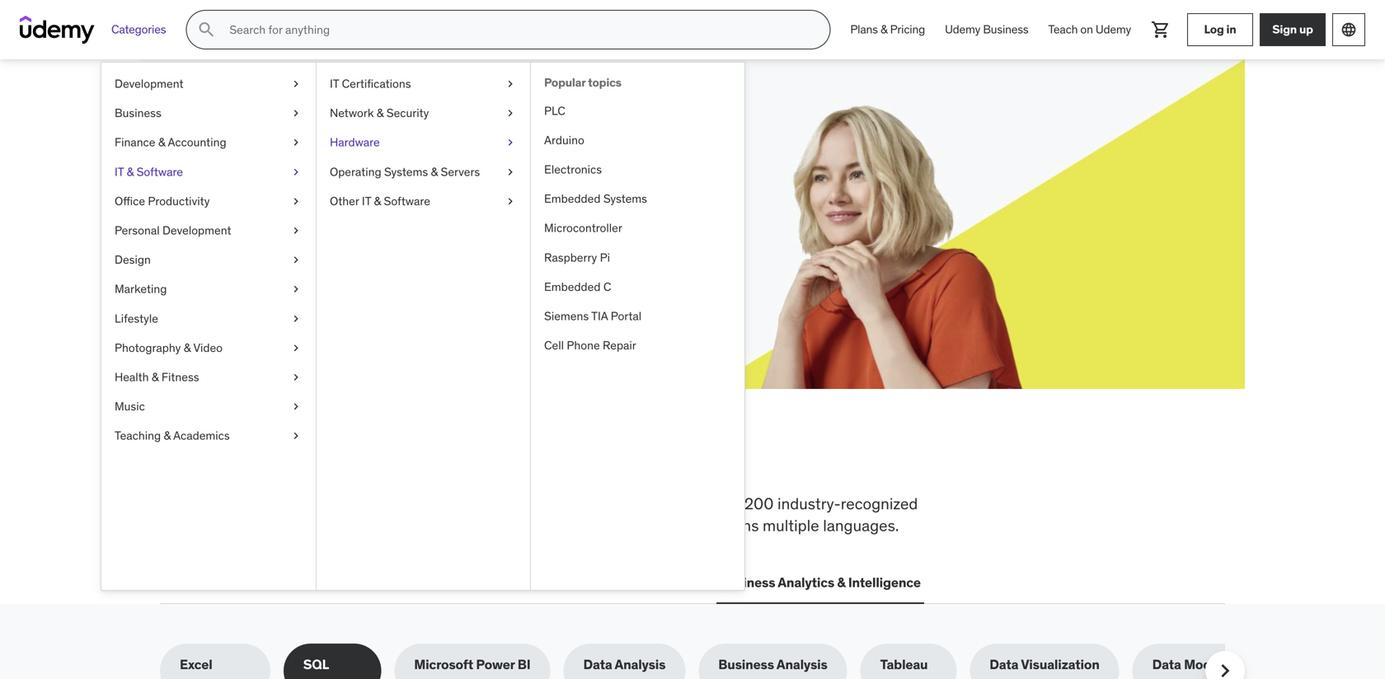 Task type: describe. For each thing, give the bounding box(es) containing it.
development for personal
[[162, 223, 231, 238]]

languages.
[[823, 516, 899, 536]]

marketing
[[115, 282, 167, 297]]

data for data science
[[501, 574, 530, 591]]

embedded for embedded systems
[[544, 191, 601, 206]]

teaching & academics
[[115, 428, 230, 443]]

sign
[[1272, 22, 1297, 37]]

all the skills you need in one place
[[160, 439, 709, 482]]

business for business
[[115, 106, 161, 120]]

xsmall image for design
[[289, 252, 303, 268]]

microsoft
[[414, 656, 473, 673]]

servers
[[441, 164, 480, 179]]

microcontroller link
[[531, 214, 745, 243]]

software inside 'link'
[[137, 164, 183, 179]]

power
[[476, 656, 515, 673]]

operating systems & servers link
[[317, 157, 530, 187]]

photography
[[115, 340, 181, 355]]

it for it & software 'link'
[[115, 164, 124, 179]]

xsmall image for music
[[289, 399, 303, 415]]

& for video
[[184, 340, 191, 355]]

topic filters element
[[160, 644, 1262, 679]]

multiple
[[763, 516, 819, 536]]

analysis for business analysis
[[777, 656, 828, 673]]

& for security
[[377, 106, 384, 120]]

xsmall image for finance & accounting
[[289, 135, 303, 151]]

certifications for it certifications "button"
[[310, 574, 394, 591]]

& left servers
[[431, 164, 438, 179]]

analysis for data analysis
[[615, 656, 666, 673]]

business for business analytics & intelligence
[[720, 574, 775, 591]]

data analysis
[[583, 656, 666, 673]]

our
[[259, 516, 281, 536]]

operating systems & servers
[[330, 164, 480, 179]]

data for data analysis
[[583, 656, 612, 673]]

it certifications button
[[293, 563, 397, 603]]

systems for embedded
[[603, 191, 647, 206]]

professional
[[503, 516, 589, 536]]

plans & pricing
[[850, 22, 925, 37]]

business analytics & intelligence
[[720, 574, 921, 591]]

it right 15.
[[362, 194, 371, 208]]

0 horizontal spatial your
[[267, 172, 292, 189]]

all
[[160, 439, 208, 482]]

finance & accounting
[[115, 135, 226, 150]]

network & security link
[[317, 99, 530, 128]]

popular topics
[[544, 75, 622, 90]]

cell phone repair
[[544, 338, 636, 353]]

xsmall image for marketing
[[289, 281, 303, 297]]

web development button
[[160, 563, 280, 603]]

design
[[115, 252, 151, 267]]

udemy inside "link"
[[945, 22, 980, 37]]

future
[[406, 131, 487, 165]]

you
[[368, 439, 427, 482]]

udemy business
[[945, 22, 1029, 37]]

on
[[1080, 22, 1093, 37]]

skills
[[219, 131, 293, 165]]

log
[[1204, 22, 1224, 37]]

xsmall image for network & security
[[504, 105, 517, 121]]

sql
[[303, 656, 329, 673]]

microcontroller
[[544, 221, 622, 236]]

xsmall image for operating systems & servers
[[504, 164, 517, 180]]

arduino link
[[531, 126, 745, 155]]

data for data visualization
[[990, 656, 1019, 673]]

xsmall image for office productivity
[[289, 193, 303, 209]]

bi
[[518, 656, 531, 673]]

Search for anything text field
[[226, 16, 810, 44]]

need
[[434, 439, 513, 482]]

& inside button
[[837, 574, 846, 591]]

recognized
[[841, 494, 918, 514]]

modeling
[[1184, 656, 1242, 673]]

health & fitness
[[115, 370, 199, 385]]

web
[[163, 574, 191, 591]]

udemy business link
[[935, 10, 1038, 49]]

communication button
[[599, 563, 703, 603]]

categories button
[[101, 10, 176, 49]]

business inside "link"
[[983, 22, 1029, 37]]

other it & software
[[330, 194, 430, 208]]

1 horizontal spatial your
[[342, 131, 401, 165]]

music link
[[101, 392, 316, 421]]

xsmall image for development
[[289, 76, 303, 92]]

visualization
[[1021, 656, 1100, 673]]

embedded c
[[544, 279, 611, 294]]

choose a language image
[[1341, 21, 1357, 38]]

& for software
[[127, 164, 134, 179]]

other
[[330, 194, 359, 208]]

phone
[[567, 338, 600, 353]]

xsmall image for it certifications
[[504, 76, 517, 92]]

business for business analysis
[[718, 656, 774, 673]]

development for web
[[194, 574, 276, 591]]

business analysis
[[718, 656, 828, 673]]

academics
[[173, 428, 230, 443]]

potential
[[295, 172, 348, 189]]

spans
[[718, 516, 759, 536]]

& for pricing
[[881, 22, 888, 37]]

development link
[[101, 69, 316, 99]]

cell
[[544, 338, 564, 353]]

prep
[[594, 494, 626, 514]]

communication
[[602, 574, 700, 591]]

1 vertical spatial software
[[384, 194, 430, 208]]

leadership button
[[410, 563, 485, 603]]

critical
[[226, 494, 273, 514]]

it for it certifications "button"
[[296, 574, 307, 591]]

plc link
[[531, 96, 745, 126]]

embedded systems link
[[531, 184, 745, 214]]

xsmall image for teaching & academics
[[289, 428, 303, 444]]

1 horizontal spatial in
[[1226, 22, 1236, 37]]

portal
[[611, 309, 642, 324]]

personal development
[[115, 223, 231, 238]]

embedded for embedded c
[[544, 279, 601, 294]]

siemens tia portal
[[544, 309, 642, 324]]

fitness
[[162, 370, 199, 385]]

1 vertical spatial in
[[519, 439, 551, 482]]

productivity
[[148, 194, 210, 208]]

hardware link
[[317, 128, 530, 157]]



Task type: locate. For each thing, give the bounding box(es) containing it.
0 vertical spatial systems
[[384, 164, 428, 179]]

2 udemy from the left
[[1096, 22, 1131, 37]]

personal development link
[[101, 216, 316, 245]]

systems
[[384, 164, 428, 179], [603, 191, 647, 206]]

& right teaching at bottom
[[164, 428, 171, 443]]

15.
[[339, 190, 354, 207]]

business inside topic filters element
[[718, 656, 774, 673]]

1 vertical spatial embedded
[[544, 279, 601, 294]]

embedded
[[544, 191, 601, 206], [544, 279, 601, 294]]

xsmall image for lifestyle
[[289, 311, 303, 327]]

data visualization
[[990, 656, 1100, 673]]

xsmall image inside the personal development link
[[289, 223, 303, 239]]

business inside button
[[720, 574, 775, 591]]

certifications for it certifications link
[[342, 76, 411, 91]]

with
[[351, 172, 376, 189]]

data for data modeling
[[1152, 656, 1181, 673]]

well-
[[407, 516, 441, 536]]

it & software link
[[101, 157, 316, 187]]

xsmall image
[[289, 76, 303, 92], [289, 105, 303, 121], [504, 135, 517, 151], [289, 193, 303, 209], [289, 281, 303, 297], [289, 428, 303, 444]]

next image
[[1212, 658, 1238, 679]]

topics,
[[476, 494, 523, 514]]

hardware
[[330, 135, 380, 150]]

1 horizontal spatial software
[[384, 194, 430, 208]]

& down a
[[374, 194, 381, 208]]

data science button
[[498, 563, 585, 603]]

shopping cart with 0 items image
[[1151, 20, 1171, 40]]

& for academics
[[164, 428, 171, 443]]

technical
[[409, 494, 473, 514]]

office productivity
[[115, 194, 210, 208]]

2 embedded from the top
[[544, 279, 601, 294]]

operating
[[330, 164, 381, 179]]

network & security
[[330, 106, 429, 120]]

systems down electronics link
[[603, 191, 647, 206]]

dec
[[312, 190, 335, 207]]

certifications,
[[160, 516, 255, 536]]

finance
[[115, 135, 155, 150]]

software down course.
[[384, 194, 430, 208]]

industry-
[[778, 494, 841, 514]]

xsmall image for business
[[289, 105, 303, 121]]

your up with
[[342, 131, 401, 165]]

embedded down electronics
[[544, 191, 601, 206]]

systems down hardware link
[[384, 164, 428, 179]]

software up office productivity
[[137, 164, 183, 179]]

office productivity link
[[101, 187, 316, 216]]

teach on udemy
[[1048, 22, 1131, 37]]

& inside 'link'
[[127, 164, 134, 179]]

it certifications down supports
[[296, 574, 394, 591]]

popular
[[544, 75, 586, 90]]

health & fitness link
[[101, 363, 316, 392]]

xsmall image for hardware
[[504, 135, 517, 151]]

systems for operating
[[384, 164, 428, 179]]

electronics
[[544, 162, 602, 177]]

arduino
[[544, 133, 584, 147]]

supports
[[341, 516, 403, 536]]

for up potential
[[298, 131, 337, 165]]

0 vertical spatial your
[[342, 131, 401, 165]]

it inside 'link'
[[115, 164, 124, 179]]

for
[[298, 131, 337, 165], [688, 494, 707, 514]]

raspberry pi
[[544, 250, 610, 265]]

network
[[330, 106, 374, 120]]

it certifications for it certifications "button"
[[296, 574, 394, 591]]

pi
[[600, 250, 610, 265]]

1 vertical spatial systems
[[603, 191, 647, 206]]

and
[[688, 516, 714, 536]]

& right finance
[[158, 135, 165, 150]]

it certifications up network & security
[[330, 76, 411, 91]]

udemy right on
[[1096, 22, 1131, 37]]

1 horizontal spatial analysis
[[777, 656, 828, 673]]

1 vertical spatial for
[[688, 494, 707, 514]]

xsmall image inside design link
[[289, 252, 303, 268]]

office
[[115, 194, 145, 208]]

in right log
[[1226, 22, 1236, 37]]

& for fitness
[[152, 370, 159, 385]]

c
[[603, 279, 611, 294]]

certifications up network & security
[[342, 76, 411, 91]]

& left video on the left
[[184, 340, 191, 355]]

in up including
[[519, 439, 551, 482]]

rounded
[[441, 516, 499, 536]]

excel
[[180, 656, 212, 673]]

skills up workplace
[[273, 439, 362, 482]]

1 udemy from the left
[[945, 22, 980, 37]]

& right the health on the left bottom of the page
[[152, 370, 159, 385]]

systems inside operating systems & servers link
[[384, 164, 428, 179]]

content
[[630, 494, 684, 514]]

business link
[[101, 99, 316, 128]]

xsmall image inside office productivity link
[[289, 193, 303, 209]]

at
[[486, 172, 497, 189]]

for up and
[[688, 494, 707, 514]]

systems inside embedded systems link
[[603, 191, 647, 206]]

0 vertical spatial for
[[298, 131, 337, 165]]

1 vertical spatial your
[[267, 172, 292, 189]]

xsmall image inside hardware link
[[504, 135, 517, 151]]

1 vertical spatial it certifications
[[296, 574, 394, 591]]

xsmall image for it & software
[[289, 164, 303, 180]]

& for accounting
[[158, 135, 165, 150]]

log in link
[[1187, 13, 1253, 46]]

intelligence
[[848, 574, 921, 591]]

udemy image
[[20, 16, 95, 44]]

udemy right pricing
[[945, 22, 980, 37]]

data inside data science button
[[501, 574, 530, 591]]

1 horizontal spatial for
[[688, 494, 707, 514]]

it down catalog
[[296, 574, 307, 591]]

embedded c link
[[531, 272, 745, 302]]

xsmall image inside music link
[[289, 399, 303, 415]]

music
[[115, 399, 145, 414]]

data right bi
[[583, 656, 612, 673]]

workplace
[[277, 494, 349, 514]]

xsmall image for photography & video
[[289, 340, 303, 356]]

catalog
[[285, 516, 337, 536]]

xsmall image inside the marketing link
[[289, 281, 303, 297]]

including
[[527, 494, 590, 514]]

1 horizontal spatial udemy
[[1096, 22, 1131, 37]]

0 horizontal spatial systems
[[384, 164, 428, 179]]

xsmall image inside photography & video link
[[289, 340, 303, 356]]

just
[[501, 172, 522, 189]]

hardware element
[[530, 63, 745, 590]]

it certifications for it certifications link
[[330, 76, 411, 91]]

xsmall image inside teaching & academics link
[[289, 428, 303, 444]]

software
[[137, 164, 183, 179], [384, 194, 430, 208]]

0 horizontal spatial for
[[298, 131, 337, 165]]

0 vertical spatial development
[[115, 76, 184, 91]]

data left modeling
[[1152, 656, 1181, 673]]

development right web at the bottom left of the page
[[194, 574, 276, 591]]

xsmall image inside lifestyle link
[[289, 311, 303, 327]]

covering
[[160, 494, 223, 514]]

certifications down supports
[[310, 574, 394, 591]]

photography & video link
[[101, 333, 316, 363]]

& right plans
[[881, 22, 888, 37]]

it certifications inside "button"
[[296, 574, 394, 591]]

it for it certifications link
[[330, 76, 339, 91]]

accounting
[[168, 135, 226, 150]]

udemy
[[945, 22, 980, 37], [1096, 22, 1131, 37]]

for inside covering critical workplace skills to technical topics, including prep content for over 200 industry-recognized certifications, our catalog supports well-rounded professional development and spans multiple languages.
[[688, 494, 707, 514]]

data left science
[[501, 574, 530, 591]]

0 vertical spatial skills
[[273, 439, 362, 482]]

business analytics & intelligence button
[[716, 563, 924, 603]]

lifestyle link
[[101, 304, 316, 333]]

0 vertical spatial in
[[1226, 22, 1236, 37]]

xsmall image
[[504, 76, 517, 92], [504, 105, 517, 121], [289, 135, 303, 151], [289, 164, 303, 180], [504, 164, 517, 180], [504, 193, 517, 209], [289, 223, 303, 239], [289, 252, 303, 268], [289, 311, 303, 327], [289, 340, 303, 356], [289, 369, 303, 385], [289, 399, 303, 415]]

xsmall image inside other it & software link
[[504, 193, 517, 209]]

2 analysis from the left
[[777, 656, 828, 673]]

1 vertical spatial certifications
[[310, 574, 394, 591]]

embedded down 'raspberry'
[[544, 279, 601, 294]]

business
[[983, 22, 1029, 37], [115, 106, 161, 120], [720, 574, 775, 591], [718, 656, 774, 673]]

2 vertical spatial development
[[194, 574, 276, 591]]

& up office
[[127, 164, 134, 179]]

tableau
[[880, 656, 928, 673]]

development down office productivity link
[[162, 223, 231, 238]]

skills for your future expand your potential with a course. starting at just $12.99 through dec 15.
[[219, 131, 522, 207]]

it up "network"
[[330, 76, 339, 91]]

0 vertical spatial embedded
[[544, 191, 601, 206]]

development
[[592, 516, 684, 536]]

xsmall image for other it & software
[[504, 193, 517, 209]]

a
[[379, 172, 386, 189]]

it up office
[[115, 164, 124, 179]]

& left the security
[[377, 106, 384, 120]]

1 analysis from the left
[[615, 656, 666, 673]]

skills inside covering critical workplace skills to technical topics, including prep content for over 200 industry-recognized certifications, our catalog supports well-rounded professional development and spans multiple languages.
[[353, 494, 388, 514]]

skills up supports
[[353, 494, 388, 514]]

your up through
[[267, 172, 292, 189]]

1 horizontal spatial systems
[[603, 191, 647, 206]]

0 vertical spatial it certifications
[[330, 76, 411, 91]]

development inside button
[[194, 574, 276, 591]]

xsmall image inside network & security link
[[504, 105, 517, 121]]

xsmall image inside the business link
[[289, 105, 303, 121]]

it inside "button"
[[296, 574, 307, 591]]

xsmall image inside it & software 'link'
[[289, 164, 303, 180]]

& right analytics
[[837, 574, 846, 591]]

development down categories dropdown button
[[115, 76, 184, 91]]

in
[[1226, 22, 1236, 37], [519, 439, 551, 482]]

analytics
[[778, 574, 834, 591]]

plans & pricing link
[[840, 10, 935, 49]]

teach
[[1048, 22, 1078, 37]]

xsmall image inside development link
[[289, 76, 303, 92]]

sign up
[[1272, 22, 1313, 37]]

to
[[391, 494, 406, 514]]

up
[[1299, 22, 1313, 37]]

for inside skills for your future expand your potential with a course. starting at just $12.99 through dec 15.
[[298, 131, 337, 165]]

data left visualization at the right of page
[[990, 656, 1019, 673]]

xsmall image for health & fitness
[[289, 369, 303, 385]]

xsmall image inside it certifications link
[[504, 76, 517, 92]]

1 embedded from the top
[[544, 191, 601, 206]]

xsmall image for personal development
[[289, 223, 303, 239]]

0 horizontal spatial in
[[519, 439, 551, 482]]

teaching & academics link
[[101, 421, 316, 451]]

1 vertical spatial skills
[[353, 494, 388, 514]]

starting
[[435, 172, 483, 189]]

0 horizontal spatial analysis
[[615, 656, 666, 673]]

0 vertical spatial software
[[137, 164, 183, 179]]

science
[[533, 574, 582, 591]]

lifestyle
[[115, 311, 158, 326]]

xsmall image inside operating systems & servers link
[[504, 164, 517, 180]]

security
[[387, 106, 429, 120]]

embedded systems
[[544, 191, 647, 206]]

repair
[[603, 338, 636, 353]]

xsmall image inside finance & accounting link
[[289, 135, 303, 151]]

0 horizontal spatial software
[[137, 164, 183, 179]]

1 vertical spatial development
[[162, 223, 231, 238]]

it
[[330, 76, 339, 91], [115, 164, 124, 179], [362, 194, 371, 208], [296, 574, 307, 591]]

submit search image
[[197, 20, 216, 40]]

certifications inside "button"
[[310, 574, 394, 591]]

0 horizontal spatial udemy
[[945, 22, 980, 37]]

xsmall image inside health & fitness link
[[289, 369, 303, 385]]

personal
[[115, 223, 160, 238]]

expand
[[219, 172, 264, 189]]

0 vertical spatial certifications
[[342, 76, 411, 91]]



Task type: vqa. For each thing, say whether or not it's contained in the screenshot.
League
no



